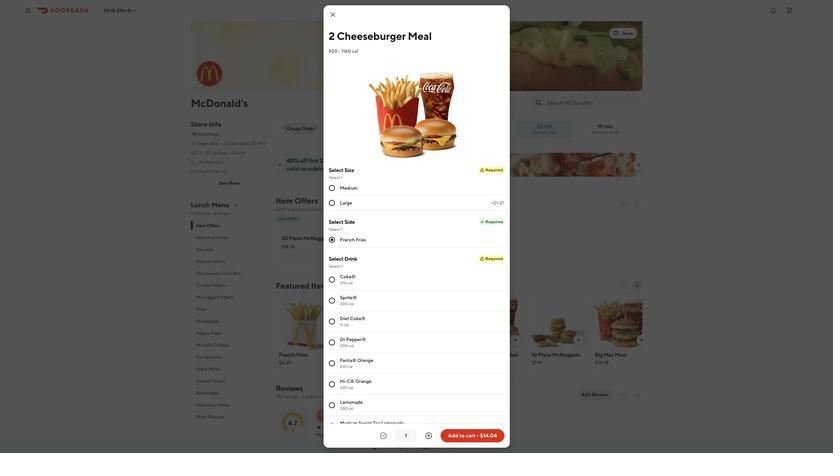 Task type: locate. For each thing, give the bounding box(es) containing it.
1 left public
[[302, 394, 304, 400]]

1 horizontal spatial 2
[[329, 30, 335, 42]]

0 vertical spatial orange
[[357, 358, 373, 363]]

more inside "sides more" button
[[208, 367, 220, 372]]

0 horizontal spatial piece
[[289, 235, 302, 242]]

dashpass
[[198, 132, 219, 137]]

select side select 1
[[329, 219, 355, 232]]

1 down $15
[[341, 175, 343, 180]]

medium down d
[[340, 421, 358, 426]]

cal down fanta® in the left bottom of the page
[[347, 364, 353, 369]]

medium inside select size 'group'
[[340, 186, 358, 191]]

0 horizontal spatial more
[[208, 367, 220, 372]]

0 vertical spatial offers
[[294, 196, 318, 206]]

pm
[[224, 211, 231, 217]]

0 vertical spatial coke®
[[340, 274, 356, 280]]

piece inside 10 piece mcnuggets meal $13.99
[[349, 352, 362, 359]]

2 230 from the top
[[340, 406, 347, 411]]

135 ratings •
[[204, 150, 230, 156]]

$10
[[356, 157, 366, 164]]

20
[[282, 235, 288, 242]]

on right valid
[[300, 165, 307, 172]]

offers up discount
[[294, 196, 318, 206]]

next image
[[634, 392, 640, 398]]

0 vertical spatial reviews
[[196, 247, 214, 252]]

111
[[104, 8, 109, 13]]

4.7 up of 5 stars
[[288, 420, 297, 427]]

0 horizontal spatial add
[[448, 433, 458, 439]]

210 up "sprite®"
[[340, 281, 347, 286]]

1 vertical spatial 210
[[340, 364, 347, 369]]

sides more
[[196, 367, 220, 372]]

individual items
[[196, 403, 230, 408]]

the
[[196, 271, 204, 276]]

6 select from the top
[[329, 264, 340, 269]]

0 horizontal spatial fries
[[196, 307, 206, 312]]

0 horizontal spatial to
[[350, 157, 355, 164]]

1 vertical spatial on
[[442, 444, 448, 450]]

1 vertical spatial french
[[279, 352, 295, 359]]

french for french fries $4.39
[[279, 352, 295, 359]]

2 vertical spatial fries
[[296, 352, 308, 359]]

- right cart
[[477, 433, 479, 439]]

items up reviews button
[[216, 235, 228, 240]]

0 horizontal spatial 135
[[204, 150, 211, 156]]

mcdonald's
[[191, 97, 248, 109], [199, 160, 225, 165]]

mcnuggets
[[196, 295, 220, 300]]

add for add to cart - $14.04
[[448, 433, 458, 439]]

cal inside "diet coke® 0 cal"
[[344, 323, 349, 328]]

item down the 11:00
[[196, 223, 206, 228]]

10 for 10 piece mcnuggets meal
[[342, 352, 348, 359]]

0 horizontal spatial see
[[219, 181, 227, 186]]

mcnuggets for $12.74
[[303, 235, 331, 242]]

fries inside button
[[196, 307, 206, 312]]

920
[[329, 49, 338, 54]]

cal down "sprite®"
[[349, 302, 354, 307]]

piece right 20
[[289, 235, 302, 242]]

2 10 from the left
[[532, 352, 537, 359]]

1 210 from the top
[[340, 281, 347, 286]]

of 5 stars
[[285, 440, 300, 445]]

hi-
[[340, 379, 347, 384]]

0 vertical spatial popular
[[196, 259, 213, 264]]

0 vertical spatial 2
[[329, 30, 335, 42]]

0 vertical spatial required
[[485, 168, 503, 173]]

mcdonald's up 'pricing & fees' button
[[199, 160, 225, 165]]

see inside "button"
[[219, 181, 227, 186]]

items inside heading
[[311, 281, 332, 291]]

orders
[[324, 157, 341, 164]]

to left cart
[[459, 433, 465, 439]]

medium inside the select drink "group"
[[340, 421, 358, 426]]

mcnuggets inside 10 piece mcnuggets meal $13.99
[[363, 352, 391, 359]]

item for item offer
[[279, 217, 287, 221]]

$4.39
[[279, 361, 291, 366]]

popular up the on the left bottom of the page
[[196, 259, 213, 264]]

limit
[[276, 207, 287, 212]]

$13.99
[[342, 368, 356, 373]]

items up the kerwin frost box
[[214, 259, 225, 264]]

0 vertical spatial meals
[[213, 283, 225, 288]]

item inside item offers limit one discount per order
[[276, 196, 293, 206]]

orange
[[357, 358, 373, 363], [355, 379, 372, 384]]

mccafe coffees
[[196, 343, 229, 348]]

0 vertical spatial next button of carousel image
[[636, 162, 641, 168]]

next button of carousel image
[[636, 162, 641, 168], [634, 202, 640, 207]]

1 inside select size select 1
[[341, 175, 343, 180]]

0 vertical spatial 2 cheeseburger meal
[[329, 30, 432, 42]]

1 horizontal spatial to
[[459, 433, 465, 439]]

1 horizontal spatial see
[[423, 432, 431, 437]]

mcnuggets for meal
[[363, 352, 391, 359]]

mcnuggets for $7.91
[[552, 352, 580, 359]]

0 horizontal spatial featured
[[196, 235, 215, 240]]

1 10 from the left
[[342, 352, 348, 359]]

fries
[[356, 237, 366, 243], [196, 307, 206, 312], [296, 352, 308, 359]]

2 vertical spatial item
[[196, 223, 206, 228]]

select down $15
[[329, 175, 340, 180]]

2 off from the left
[[367, 157, 375, 164]]

next button of carousel image
[[634, 283, 640, 289]]

delivery left time
[[591, 130, 608, 135]]

1 vertical spatial 2
[[320, 157, 323, 164]]

1 230 from the top
[[340, 385, 347, 390]]

diet coke® 0 cal
[[340, 316, 366, 328]]

offers for item offers limit one discount per order
[[294, 196, 318, 206]]

meal inside big mac meal $13.79
[[615, 352, 626, 359]]

135 up the $ • mcdonald's
[[204, 150, 211, 156]]

10 down dr pepper® 200 cal at bottom
[[342, 352, 348, 359]]

1 delivery from the left
[[591, 130, 608, 135]]

2 cheeseburger meal button
[[465, 294, 525, 377]]

more
[[228, 181, 240, 186], [208, 367, 220, 372]]

0 vertical spatial cheeseburger
[[337, 30, 406, 42]]

sides more button
[[191, 363, 268, 375]]

1 horizontal spatial ratings
[[284, 394, 299, 400]]

coke® inside "diet coke® 0 cal"
[[350, 316, 366, 322]]

2 vertical spatial 2
[[468, 352, 471, 359]]

featured items button
[[191, 232, 268, 244]]

1 up the coke® 210 cal
[[341, 264, 343, 269]]

lunch menu
[[191, 201, 229, 209]]

1 horizontal spatial previous button of carousel image
[[621, 202, 626, 207]]

ratings down "reviews" link
[[284, 394, 299, 400]]

sweet
[[359, 421, 372, 426]]

meals down the kerwin frost box
[[213, 283, 225, 288]]

orange inside hi-c® orange 230 cal
[[355, 379, 372, 384]]

210 down fanta® in the left bottom of the page
[[340, 364, 347, 369]]

order
[[302, 126, 315, 131], [381, 425, 391, 430]]

1 vertical spatial previous button of carousel image
[[621, 202, 626, 207]]

2 210 from the top
[[340, 364, 347, 369]]

drink
[[344, 256, 357, 262]]

$12.74
[[282, 244, 295, 250]]

sides
[[196, 367, 207, 372]]

now
[[210, 141, 219, 146]]

meals inside combo meals button
[[213, 283, 225, 288]]

2 add item to cart image from the left
[[513, 338, 518, 343]]

mcnuggets down 'pepper®' on the bottom left of page
[[363, 352, 391, 359]]

0 vertical spatial see
[[219, 181, 227, 186]]

1 200 from the top
[[340, 302, 348, 307]]

on
[[300, 165, 307, 172], [442, 444, 448, 450]]

shareables
[[196, 319, 219, 324]]

add inside button
[[448, 433, 458, 439]]

1 vertical spatial 2 cheeseburger meal
[[468, 352, 519, 359]]

french up $4.39
[[279, 352, 295, 359]]

item up limit
[[276, 196, 293, 206]]

2 horizontal spatial fries
[[356, 237, 366, 243]]

0.6
[[232, 150, 240, 156]]

mcnuggets down select side select 1 on the left of page
[[303, 235, 331, 242]]

1 horizontal spatial order
[[381, 425, 391, 430]]

2 vertical spatial -
[[477, 433, 479, 439]]

on left $20+
[[442, 444, 448, 450]]

135
[[204, 150, 211, 156], [276, 394, 283, 400]]

more for sides more
[[208, 367, 220, 372]]

cal up d
[[348, 406, 353, 411]]

0 vertical spatial featured
[[196, 235, 215, 240]]

cal up "sprite®"
[[347, 281, 353, 286]]

reviews inside reviews 135 ratings • 1 public review
[[276, 384, 303, 393]]

mcnuggets inside 10 piece mcnuggets $7.91
[[552, 352, 580, 359]]

1 required from the top
[[485, 168, 503, 173]]

medium up large
[[340, 186, 358, 191]]

add item to cart image
[[323, 338, 328, 343], [513, 338, 518, 343], [639, 338, 644, 343]]

1 vertical spatial popular
[[208, 415, 224, 420]]

mcnuggets down add item to cart icon
[[552, 352, 580, 359]]

most popular button
[[191, 411, 268, 423]]

10
[[342, 352, 348, 359], [532, 352, 537, 359]]

add left review
[[582, 392, 591, 398]]

coke®
[[340, 274, 356, 280], [350, 316, 366, 322]]

None radio
[[329, 200, 335, 206], [329, 277, 335, 283], [329, 340, 335, 346], [329, 382, 335, 388], [329, 403, 335, 409], [329, 200, 335, 206], [329, 277, 335, 283], [329, 340, 335, 346], [329, 382, 335, 388], [329, 403, 335, 409]]

210 inside fanta® orange 210 cal
[[340, 364, 347, 369]]

cal down 'pepper®' on the bottom left of page
[[349, 344, 354, 349]]

delivery down $0.00
[[532, 130, 549, 135]]

previous button of carousel image
[[621, 283, 626, 289]]

0 vertical spatial to
[[350, 157, 355, 164]]

230 down hi-
[[340, 385, 347, 390]]

5
[[289, 440, 291, 445]]

kerwin
[[205, 271, 220, 276]]

0 vertical spatial 230
[[340, 385, 347, 390]]

0 horizontal spatial 10
[[342, 352, 348, 359]]

french inside select side group
[[340, 237, 355, 243]]

1 vertical spatial reviews
[[276, 384, 303, 393]]

200 down "sprite®"
[[340, 302, 348, 307]]

mccafe coffees button
[[191, 340, 268, 352]]

200 down dr
[[340, 344, 348, 349]]

1 horizontal spatial french
[[340, 237, 355, 243]]

0 vertical spatial on
[[300, 165, 307, 172]]

tea
[[373, 421, 380, 426]]

1 inside reviews 135 ratings • 1 public review
[[302, 394, 304, 400]]

2 horizontal spatial 2
[[468, 352, 471, 359]]

4.7 up $
[[191, 150, 197, 156]]

mcchicken button
[[402, 294, 462, 377]]

mcnuggets
[[303, 235, 331, 242], [363, 352, 391, 359], [552, 352, 580, 359]]

off left the first
[[300, 157, 307, 164]]

see down fees
[[219, 181, 227, 186]]

piece inside 20 piece mcnuggets $12.74
[[289, 235, 302, 242]]

select left the side
[[329, 219, 344, 225]]

see for see more
[[219, 181, 227, 186]]

0 horizontal spatial 2 cheeseburger meal
[[329, 30, 432, 42]]

select up the coke® 210 cal
[[329, 264, 340, 269]]

fries for french fries $4.39
[[296, 352, 308, 359]]

meals inside the mcnuggets meals button
[[221, 295, 234, 300]]

cal inside hi-c® orange 230 cal
[[348, 385, 353, 390]]

$
[[191, 160, 193, 165]]

items for the featured items button
[[216, 235, 228, 240]]

2 medium from the top
[[340, 421, 358, 426]]

ratings down now
[[212, 150, 226, 156]]

piece for $7.91
[[538, 352, 551, 359]]

1 vertical spatial 135
[[276, 394, 283, 400]]

• left 0.6
[[228, 150, 230, 156]]

fries inside french fries $4.39
[[296, 352, 308, 359]]

select down orders
[[329, 167, 344, 174]]

None radio
[[329, 298, 335, 304], [329, 319, 335, 325], [329, 361, 335, 367], [329, 298, 335, 304], [329, 319, 335, 325], [329, 361, 335, 367]]

0 horizontal spatial ratings
[[212, 150, 226, 156]]

group
[[287, 126, 301, 131]]

2 inside dialog
[[329, 30, 335, 42]]

1 vertical spatial offers
[[206, 223, 220, 228]]

0 horizontal spatial 4.7
[[191, 150, 197, 156]]

mcnuggets inside 20 piece mcnuggets $12.74
[[303, 235, 331, 242]]

cal right the 1160
[[352, 49, 358, 54]]

reviews inside button
[[196, 247, 214, 252]]

d
[[350, 413, 354, 419]]

2 horizontal spatial -
[[477, 433, 479, 439]]

medium for medium
[[340, 186, 358, 191]]

- right am
[[210, 211, 212, 217]]

required inside select side group
[[485, 219, 503, 224]]

0 vertical spatial featured items
[[196, 235, 228, 240]]

to right up at the top left of page
[[350, 157, 355, 164]]

0 vertical spatial ratings
[[212, 150, 226, 156]]

meal inside dialog
[[408, 30, 432, 42]]

more for see more
[[228, 181, 240, 186]]

fries inside select side group
[[356, 237, 366, 243]]

2 required from the top
[[485, 219, 503, 224]]

2 200 from the top
[[340, 344, 348, 349]]

0 vertical spatial medium
[[340, 186, 358, 191]]

1 horizontal spatial add item to cart image
[[513, 338, 518, 343]]

items left the coke® 210 cal
[[311, 281, 332, 291]]

discount
[[297, 207, 315, 212]]

offers down 11:00 am - 4:59 pm
[[206, 223, 220, 228]]

1 inside select side select 1
[[341, 227, 343, 232]]

info
[[209, 120, 221, 128]]

10 inside 10 piece mcnuggets $7.91
[[532, 352, 537, 359]]

order right group
[[302, 126, 315, 131]]

french down select side select 1 on the left of page
[[340, 237, 355, 243]]

1 horizontal spatial featured items
[[276, 281, 332, 291]]

notification bell image
[[769, 6, 777, 14]]

cheeseburger
[[337, 30, 406, 42], [472, 352, 506, 359]]

1 vertical spatial orange
[[355, 379, 372, 384]]

combo
[[196, 283, 212, 288]]

230
[[340, 385, 347, 390], [340, 406, 347, 411]]

1 horizontal spatial featured
[[276, 281, 309, 291]]

- right 920
[[338, 49, 340, 54]]

see all link
[[417, 406, 443, 454]]

cal inside dr pepper® 200 cal
[[349, 344, 354, 349]]

19 min delivery time
[[591, 123, 619, 135]]

230 inside lemonade 230 cal
[[340, 406, 347, 411]]

2 horizontal spatial piece
[[538, 352, 551, 359]]

1 horizontal spatial more
[[228, 181, 240, 186]]

1 add item to cart image from the left
[[323, 338, 328, 343]]

1 horizontal spatial piece
[[349, 352, 362, 359]]

&
[[207, 169, 210, 174]]

1 vertical spatial see
[[423, 432, 431, 437]]

cal down c®
[[348, 385, 353, 390]]

2 cheeseburger meal image
[[466, 294, 525, 350]]

min
[[604, 123, 613, 130]]

more right the sides
[[208, 367, 220, 372]]

offers inside item offers limit one discount per order
[[294, 196, 318, 206]]

0 horizontal spatial on
[[300, 165, 307, 172]]

1 vertical spatial featured
[[276, 281, 309, 291]]

coke® right diet
[[350, 316, 366, 322]]

up
[[342, 157, 349, 164]]

Current quantity is 1 number field
[[399, 433, 413, 440]]

off right $10
[[367, 157, 375, 164]]

cal right 0
[[344, 323, 349, 328]]

cal inside lemonade 230 cal
[[348, 406, 353, 411]]

ratings inside reviews 135 ratings • 1 public review
[[284, 394, 299, 400]]

0 vertical spatial add
[[582, 392, 591, 398]]

2 cheeseburger meal inside button
[[468, 352, 519, 359]]

reviews link
[[276, 384, 303, 393]]

pamela d
[[331, 413, 354, 419]]

orange right c®
[[355, 379, 372, 384]]

subtotals
[[308, 165, 332, 172]]

lemonade up d
[[340, 400, 363, 405]]

orange inside fanta® orange 210 cal
[[357, 358, 373, 363]]

piece up $7.91
[[538, 352, 551, 359]]

required inside the select drink "group"
[[485, 256, 503, 261]]

popular items button
[[191, 256, 268, 268]]

0 vertical spatial fries
[[356, 237, 366, 243]]

at
[[240, 141, 244, 146]]

more up menu
[[228, 181, 240, 186]]

1 horizontal spatial 135
[[276, 394, 283, 400]]

1 vertical spatial to
[[459, 433, 465, 439]]

1 vertical spatial 200
[[340, 344, 348, 349]]

2 select from the top
[[329, 175, 340, 180]]

to inside "40% off first 2 orders up to $10 off with 40welcome, valid on subtotals $15"
[[350, 157, 355, 164]]

1 vertical spatial more
[[208, 367, 220, 372]]

items
[[216, 235, 228, 240], [214, 259, 225, 264], [311, 281, 332, 291], [218, 403, 230, 408]]

st
[[127, 8, 132, 13]]

• left public
[[300, 394, 302, 400]]

0 horizontal spatial offers
[[206, 223, 220, 228]]

2 delivery from the left
[[532, 130, 549, 135]]

• right now
[[221, 141, 223, 146]]

required inside select size 'group'
[[485, 168, 503, 173]]

2
[[329, 30, 335, 42], [320, 157, 323, 164], [468, 352, 471, 359]]

reviews up popular items at the left of page
[[196, 247, 214, 252]]

review
[[592, 392, 608, 398]]

0 vertical spatial -
[[338, 49, 340, 54]]

10 up $7.91
[[532, 352, 537, 359]]

meals up the fries button
[[221, 295, 234, 300]]

lemonade up decrease quantity by 1 image
[[381, 421, 404, 426]]

previous button of carousel image
[[277, 162, 283, 168], [621, 202, 626, 207]]

mcdonald's up info
[[191, 97, 248, 109]]

1 up french fries
[[341, 227, 343, 232]]

to inside button
[[459, 433, 465, 439]]

200 inside dr pepper® 200 cal
[[340, 344, 348, 349]]

item down limit
[[279, 217, 287, 221]]

1 medium from the top
[[340, 186, 358, 191]]

reviews
[[196, 247, 214, 252], [276, 384, 303, 393]]

1 vertical spatial coke®
[[350, 316, 366, 322]]

1 horizontal spatial reviews
[[276, 384, 303, 393]]

10 for 10 piece mcnuggets
[[532, 352, 537, 359]]

meal
[[408, 30, 432, 42], [211, 331, 222, 336], [507, 352, 519, 359], [615, 352, 626, 359], [342, 360, 354, 366]]

reviews down $4.39
[[276, 384, 303, 393]]

add up $20+
[[448, 433, 458, 439]]

0 vertical spatial order
[[302, 126, 315, 131]]

reviews for reviews 135 ratings • 1 public review
[[276, 384, 303, 393]]

add inside "button"
[[582, 392, 591, 398]]

1 vertical spatial cheeseburger
[[472, 352, 506, 359]]

1 horizontal spatial delivery
[[591, 130, 608, 135]]

featured items
[[196, 235, 228, 240], [276, 281, 332, 291]]

order inside button
[[302, 126, 315, 131]]

1 horizontal spatial mcnuggets
[[363, 352, 391, 359]]

2 horizontal spatial mcnuggets
[[552, 352, 580, 359]]

0 horizontal spatial french
[[279, 352, 295, 359]]

5 select from the top
[[329, 256, 344, 262]]

mcdonald's image
[[191, 21, 642, 91], [197, 61, 222, 86]]

french fries
[[340, 237, 366, 243]]

on inside "40% off first 2 orders up to $10 off with 40welcome, valid on subtotals $15"
[[300, 165, 307, 172]]

1 inside select drink select 1
[[341, 264, 343, 269]]

1 horizontal spatial add
[[582, 392, 591, 398]]

more inside see more "button"
[[228, 181, 240, 186]]

am
[[203, 211, 209, 217]]

see left the all
[[423, 432, 431, 437]]

0 vertical spatial 210
[[340, 281, 347, 286]]

0 vertical spatial french
[[340, 237, 355, 243]]

0 horizontal spatial cheeseburger
[[337, 30, 406, 42]]

230 up pamela d at the left
[[340, 406, 347, 411]]

select up french fries "option"
[[329, 227, 340, 232]]

french inside french fries $4.39
[[279, 352, 295, 359]]

1 horizontal spatial cheeseburger
[[472, 352, 506, 359]]

popular down 'individual items'
[[208, 415, 224, 420]]

offer
[[288, 217, 298, 221]]

10 inside 10 piece mcnuggets meal $13.99
[[342, 352, 348, 359]]

3 required from the top
[[485, 256, 503, 261]]

add item to cart image for 2 cheeseburger meal
[[513, 338, 518, 343]]

featured items heading
[[276, 281, 332, 291]]

mi
[[241, 150, 246, 156]]

coke® down select drink select 1
[[340, 274, 356, 280]]

3 add item to cart image from the left
[[639, 338, 644, 343]]

orange right fanta® in the left bottom of the page
[[357, 358, 373, 363]]

french for french fries
[[340, 237, 355, 243]]

1 horizontal spatial on
[[442, 444, 448, 450]]

piece for meal
[[349, 352, 362, 359]]

0 horizontal spatial mcnuggets
[[303, 235, 331, 242]]

2 inside "40% off first 2 orders up to $10 off with 40welcome, valid on subtotals $15"
[[320, 157, 323, 164]]

2 horizontal spatial add item to cart image
[[639, 338, 644, 343]]

135 down "reviews" link
[[276, 394, 283, 400]]

4 select from the top
[[329, 227, 340, 232]]

0 vertical spatial item
[[276, 196, 293, 206]]

0 horizontal spatial 2
[[320, 157, 323, 164]]

2 cheeseburger meal dialog
[[323, 5, 510, 454]]

0 vertical spatial previous button of carousel image
[[277, 162, 283, 168]]

featured inside the featured items button
[[196, 235, 215, 240]]

items down beverages button at the left bottom of page
[[218, 403, 230, 408]]

1 vertical spatial meals
[[221, 295, 234, 300]]

10 piece mcnuggets meal image
[[339, 294, 398, 350]]

delivery inside 19 min delivery time
[[591, 130, 608, 135]]

111 w 57th st
[[104, 8, 132, 13]]

order up decrease quantity by 1 image
[[381, 425, 391, 430]]

increase quantity by 1 image
[[425, 432, 433, 440]]

piece down dr pepper® 200 cal at bottom
[[349, 352, 362, 359]]

piece inside 10 piece mcnuggets $7.91
[[538, 352, 551, 359]]

mcnuggetsⓡ
[[408, 444, 441, 450]]

1 vertical spatial 4.7
[[288, 420, 297, 427]]

store
[[191, 120, 207, 128]]

select left drink
[[329, 256, 344, 262]]



Task type: vqa. For each thing, say whether or not it's contained in the screenshot.


Task type: describe. For each thing, give the bounding box(es) containing it.
$20+
[[449, 444, 462, 450]]

0 vertical spatial mcdonald's
[[191, 97, 248, 109]]

diet
[[340, 316, 349, 322]]

decrease quantity by 1 image
[[379, 432, 387, 440]]

1 horizontal spatial -
[[338, 49, 340, 54]]

item for item offers limit one discount per order
[[276, 196, 293, 206]]

happy
[[196, 331, 210, 336]]

c®
[[347, 379, 355, 384]]

3 select from the top
[[329, 219, 344, 225]]

most
[[196, 415, 207, 420]]

0 items, open order cart image
[[785, 6, 793, 14]]

medium for medium sweet tea lemonade
[[340, 421, 358, 426]]

select drink group
[[329, 256, 504, 454]]

1 horizontal spatial 4.7
[[288, 420, 297, 427]]

mac
[[604, 352, 614, 359]]

cal inside sprite® 200 cal
[[349, 302, 354, 307]]

first
[[308, 157, 319, 164]]

1 vertical spatial next button of carousel image
[[634, 202, 640, 207]]

one
[[288, 207, 296, 212]]

mcchicken image
[[403, 294, 461, 350]]

• right $
[[195, 160, 197, 165]]

coffees
[[213, 343, 229, 348]]

• right the 11/11/23
[[359, 425, 361, 430]]

offers for item offers
[[206, 223, 220, 228]]

reviews 135 ratings • 1 public review
[[276, 384, 333, 400]]

select size select 1
[[329, 167, 354, 180]]

cheeseburger inside button
[[472, 352, 506, 359]]

1 vertical spatial mcdonald's
[[199, 160, 225, 165]]

add to cart - $14.04
[[448, 433, 497, 439]]

meal inside 10 piece mcnuggets meal $13.99
[[342, 360, 354, 366]]

free 20pc mcnuggetsⓡ on $20+
[[382, 444, 462, 450]]

required for select side
[[485, 219, 503, 224]]

$15
[[333, 165, 342, 172]]

- inside button
[[477, 433, 479, 439]]

$7.91
[[532, 361, 542, 366]]

fanta® orange 210 cal
[[340, 358, 373, 369]]

20pc
[[394, 444, 407, 450]]

meal inside button
[[507, 352, 519, 359]]

mccafe
[[196, 343, 212, 348]]

order
[[324, 207, 335, 212]]

meals for mcnuggets meals
[[221, 295, 234, 300]]

1 for side
[[341, 227, 343, 232]]

add review
[[582, 392, 608, 398]]

piece for $12.74
[[289, 235, 302, 242]]

cheeseburger inside dialog
[[337, 30, 406, 42]]

beverages
[[196, 391, 218, 396]]

$ • mcdonald's
[[191, 160, 225, 165]]

10 piece mcnuggets $7.91
[[532, 352, 580, 366]]

combo meals button
[[191, 280, 268, 292]]

select size group
[[329, 167, 504, 211]]

2 cheeseburger meal inside dialog
[[329, 30, 432, 42]]

19
[[598, 123, 603, 130]]

dr pepper® 200 cal
[[340, 337, 366, 349]]

item offer
[[279, 217, 298, 221]]

see for see all
[[423, 432, 431, 437]]

add item to cart image for french fries
[[323, 338, 328, 343]]

delivery inside $0.00 delivery fee
[[532, 130, 549, 135]]

group order button
[[283, 123, 319, 134]]

0 horizontal spatial previous button of carousel image
[[277, 162, 283, 168]]

select side group
[[329, 219, 504, 248]]

920 - 1160 cal
[[329, 49, 358, 54]]

items for popular items button
[[214, 259, 225, 264]]

0 vertical spatial 135
[[204, 150, 211, 156]]

57th
[[116, 8, 126, 13]]

mcchicken
[[405, 352, 432, 359]]

happy meal button
[[191, 328, 268, 340]]

treats
[[212, 379, 225, 384]]

featured inside featured items heading
[[276, 281, 309, 291]]

featured items inside button
[[196, 235, 228, 240]]

135 inside reviews 135 ratings • 1 public review
[[276, 394, 283, 400]]

1 for drink
[[341, 264, 343, 269]]

40welcome,
[[388, 157, 429, 164]]

dr
[[340, 337, 345, 343]]

big mac meal image
[[592, 294, 651, 350]]

cal inside fanta® orange 210 cal
[[347, 364, 353, 369]]

11:00 am - 4:59 pm
[[191, 211, 231, 217]]

free
[[382, 444, 393, 450]]

stars
[[292, 440, 300, 445]]

French Fries radio
[[329, 237, 335, 243]]

see more button
[[191, 178, 268, 189]]

$0.00 delivery fee
[[532, 123, 557, 135]]

40%
[[287, 157, 299, 164]]

closes
[[225, 141, 239, 146]]

french fries image
[[276, 294, 335, 350]]

box
[[233, 271, 241, 276]]

add item to cart image for big mac meal
[[639, 338, 644, 343]]

lunch
[[191, 201, 210, 209]]

sweets treats
[[196, 379, 225, 384]]

4:59
[[213, 211, 223, 217]]

cal inside the coke® 210 cal
[[347, 281, 353, 286]]

individual items button
[[191, 399, 268, 411]]

pricing & fees
[[191, 169, 220, 174]]

1 select from the top
[[329, 167, 344, 174]]

item for item offers
[[196, 223, 206, 228]]

2 inside button
[[468, 352, 471, 359]]

open
[[197, 141, 209, 146]]

$14.04
[[480, 433, 497, 439]]

pepper®
[[346, 337, 366, 343]]

required for select drink
[[485, 256, 503, 261]]

$0.00
[[537, 123, 552, 130]]

size
[[344, 167, 354, 174]]

close 2 cheeseburger meal image
[[329, 11, 337, 19]]

shareables button
[[191, 316, 268, 328]]

popular items
[[196, 259, 225, 264]]

open menu image
[[24, 6, 32, 14]]

200 inside sprite® 200 cal
[[340, 302, 348, 307]]

0
[[340, 323, 343, 328]]

meal inside button
[[211, 331, 222, 336]]

111 w 57th st button
[[104, 8, 137, 13]]

review
[[319, 394, 333, 400]]

sprite®
[[340, 295, 357, 301]]

Item Search search field
[[547, 99, 637, 107]]

• inside reviews 135 ratings • 1 public review
[[300, 394, 302, 400]]

210 inside the coke® 210 cal
[[340, 281, 347, 286]]

reviews for reviews
[[196, 247, 214, 252]]

see more
[[219, 181, 240, 186]]

meals for combo meals
[[213, 283, 225, 288]]

• closes at 10:30 pm
[[221, 141, 265, 146]]

0 horizontal spatial lemonade
[[340, 400, 363, 405]]

230 inside hi-c® orange 230 cal
[[340, 385, 347, 390]]

previous image
[[621, 392, 626, 398]]

1 for size
[[341, 175, 343, 180]]

add review button
[[578, 390, 612, 400]]

1 vertical spatial -
[[210, 211, 212, 217]]

with
[[376, 157, 387, 164]]

sprite® 200 cal
[[340, 295, 357, 307]]

1 horizontal spatial lemonade
[[381, 421, 404, 426]]

add item to cart image
[[576, 338, 581, 343]]

coke® 210 cal
[[340, 274, 356, 286]]

condiments
[[196, 355, 222, 360]]

french fries $4.39
[[279, 352, 308, 366]]

see all
[[423, 432, 437, 437]]

item offers heading
[[276, 196, 318, 206]]

items for individual items button
[[218, 403, 230, 408]]

save button
[[609, 28, 637, 39]]

fanta®
[[340, 358, 356, 363]]

p
[[320, 412, 324, 419]]

10 piece mcnuggets meal $13.99
[[342, 352, 391, 373]]

fries for french fries
[[356, 237, 366, 243]]

mcnuggets meals
[[196, 295, 234, 300]]

required for select size
[[485, 168, 503, 173]]

mcnuggets meals button
[[191, 292, 268, 304]]

1 off from the left
[[300, 157, 307, 164]]

+$1.47
[[491, 201, 504, 206]]

Medium radio
[[329, 185, 335, 191]]

1160
[[341, 49, 351, 54]]

group order
[[287, 126, 315, 131]]

doordash
[[361, 425, 380, 430]]

big mac meal $13.79
[[595, 352, 626, 366]]

11/11/23
[[344, 425, 358, 430]]

10 piece mcnuggets image
[[529, 294, 588, 350]]

medium sweet tea lemonade
[[340, 421, 404, 426]]

side
[[344, 219, 355, 225]]

of
[[285, 440, 288, 445]]

open now
[[197, 141, 219, 146]]

add for add review
[[582, 392, 591, 398]]



